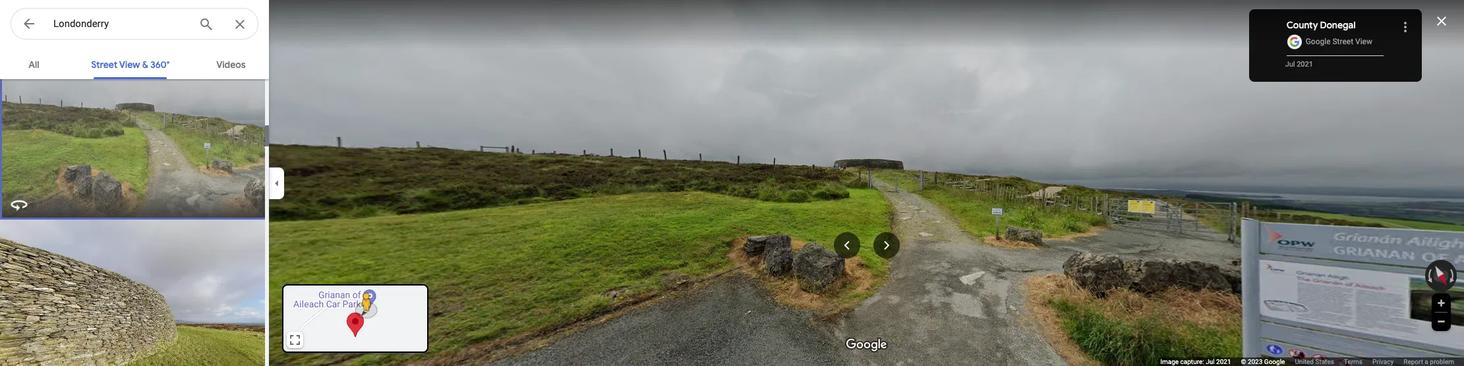 Task type: vqa. For each thing, say whether or not it's contained in the screenshot.
SEND related to Send to phone
no



Task type: locate. For each thing, give the bounding box(es) containing it.
1 vertical spatial 2021
[[1217, 358, 1232, 365]]

view down donegal
[[1356, 37, 1373, 46]]

2021 down view google street view's profile 'image'
[[1298, 60, 1314, 69]]

2021 inside footer
[[1217, 358, 1232, 365]]

google inside footer
[[1265, 358, 1286, 365]]

street view & 360°
[[91, 59, 170, 71]]

collapse side panel image
[[270, 176, 284, 190]]

1 horizontal spatial jul
[[1286, 60, 1296, 69]]

problem
[[1431, 358, 1455, 365]]

street left &
[[91, 59, 118, 71]]

1 horizontal spatial view
[[1356, 37, 1373, 46]]

1 vertical spatial google
[[1265, 358, 1286, 365]]

1 horizontal spatial 2021
[[1298, 60, 1314, 69]]

0 vertical spatial street
[[1333, 37, 1354, 46]]

street
[[1333, 37, 1354, 46], [91, 59, 118, 71]]

0 vertical spatial 2021
[[1298, 60, 1314, 69]]

jul down view google street view's profile 'image'
[[1286, 60, 1296, 69]]

footer containing image capture: jul 2021
[[1161, 357, 1465, 366]]

0 horizontal spatial 2021
[[1217, 358, 1232, 365]]

2021 left ©
[[1217, 358, 1232, 365]]

None field
[[53, 16, 188, 32]]

1 vertical spatial view
[[119, 59, 140, 71]]

street down donegal
[[1333, 37, 1354, 46]]

jul right the capture:
[[1206, 358, 1215, 365]]

view
[[1356, 37, 1373, 46], [119, 59, 140, 71]]

footer
[[1161, 357, 1465, 366]]

videos button
[[206, 47, 256, 79]]

 search field
[[11, 8, 269, 42]]

none field inside the londonderry field
[[53, 16, 188, 32]]

© 2023 google
[[1242, 358, 1286, 365]]

0 horizontal spatial street
[[91, 59, 118, 71]]

photo 5 image
[[0, 220, 268, 366]]

view left &
[[119, 59, 140, 71]]

google right 2023
[[1265, 358, 1286, 365]]

tab list containing all
[[0, 47, 269, 79]]

tab list inside the google maps element
[[0, 47, 269, 79]]

view google street view's profile image
[[1287, 34, 1303, 50]]

0 horizontal spatial google
[[1265, 358, 1286, 365]]

google
[[1306, 37, 1331, 46], [1265, 358, 1286, 365]]

0 horizontal spatial view
[[119, 59, 140, 71]]

footer inside the google maps element
[[1161, 357, 1465, 366]]

expand image
[[290, 335, 300, 345]]

1 vertical spatial street
[[91, 59, 118, 71]]

2021
[[1298, 60, 1314, 69], [1217, 358, 1232, 365]]

0 vertical spatial google
[[1306, 37, 1331, 46]]

jul
[[1286, 60, 1296, 69], [1206, 358, 1215, 365]]

0 horizontal spatial jul
[[1206, 358, 1215, 365]]

tab list
[[0, 47, 269, 79]]

 button
[[11, 8, 47, 42]]

1 horizontal spatial google
[[1306, 37, 1331, 46]]

google down county donegal
[[1306, 37, 1331, 46]]

all button
[[13, 47, 55, 79]]

privacy
[[1373, 358, 1395, 365]]

privacy button
[[1373, 357, 1395, 366]]

google street view
[[1306, 37, 1373, 46]]

1 horizontal spatial street
[[1333, 37, 1354, 46]]

1 vertical spatial jul
[[1206, 358, 1215, 365]]

Londonderry field
[[11, 8, 259, 40]]



Task type: describe. For each thing, give the bounding box(es) containing it.
0 vertical spatial view
[[1356, 37, 1373, 46]]

donegal
[[1321, 19, 1356, 31]]

0 vertical spatial jul
[[1286, 60, 1296, 69]]


[[21, 15, 37, 33]]

jul 2021
[[1286, 60, 1314, 69]]

google maps element
[[0, 0, 1465, 366]]

county donegal
[[1287, 19, 1356, 31]]

videos
[[217, 59, 246, 71]]

©
[[1242, 358, 1247, 365]]

report
[[1404, 358, 1424, 365]]

states
[[1316, 358, 1335, 365]]

zoom out image
[[1437, 317, 1447, 326]]

report a problem
[[1404, 358, 1455, 365]]

a
[[1426, 358, 1429, 365]]

street view & 360° button
[[81, 47, 180, 79]]

view inside button
[[119, 59, 140, 71]]

photos of grianan of aileach main content
[[0, 26, 269, 366]]

terms
[[1345, 358, 1363, 365]]

united states
[[1296, 358, 1335, 365]]

google street view link
[[1306, 37, 1373, 46]]

united states button
[[1296, 357, 1335, 366]]

jul inside footer
[[1206, 358, 1215, 365]]

image capture: jul 2021
[[1161, 358, 1232, 365]]

terms button
[[1345, 357, 1363, 366]]

image
[[1161, 358, 1179, 365]]

capture:
[[1181, 358, 1205, 365]]

report a problem link
[[1404, 357, 1455, 366]]

united
[[1296, 358, 1315, 365]]

360°
[[150, 59, 170, 71]]

street inside button
[[91, 59, 118, 71]]

county
[[1287, 19, 1319, 31]]

zoom in image
[[1437, 298, 1447, 308]]

interactive map image
[[284, 286, 427, 352]]

2023
[[1248, 358, 1263, 365]]

&
[[142, 59, 148, 71]]

all
[[29, 59, 39, 71]]



